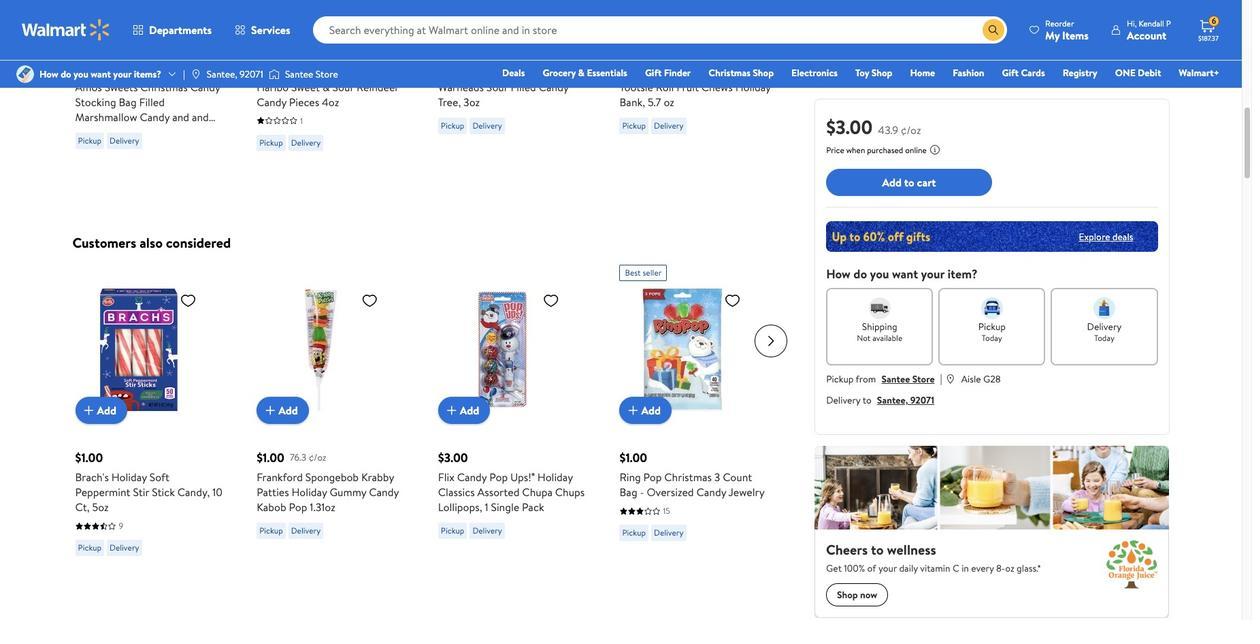 Task type: describe. For each thing, give the bounding box(es) containing it.
santee inside pickup from santee store |
[[882, 372, 910, 386]]

registry link
[[1057, 65, 1104, 80]]

add to cart image for $2.00 35.1 ¢/oz tootsie roll fruit chews holiday bank, 5.7 oz
[[625, 12, 642, 28]]

reindeer
[[357, 79, 399, 94]]

walmart image
[[22, 19, 110, 41]]

pop inside $1.00 ring pop christmas 3 count bag - oversized candy jewelry
[[644, 470, 662, 485]]

santee, 92071
[[207, 67, 263, 81]]

shop for toy shop
[[872, 66, 893, 80]]

sour inside $1.24 31.0 ¢/oz haribo sweet & sour reindeer candy pieces 4oz
[[333, 79, 354, 94]]

kabob
[[257, 500, 286, 515]]

add to cart image up "ring"
[[625, 402, 642, 419]]

$3.00 for $3.00 $1.00/oz warheads sour filled candy tree, 3oz
[[438, 59, 468, 76]]

3oz
[[464, 94, 480, 109]]

9 inside $3.00 $12.50/lb amos sweets christmas candy stocking bag filled marshmallow candy and and mini candy cane, 9 pc
[[160, 124, 166, 139]]

do for how do you want your items?
[[61, 67, 71, 81]]

15
[[663, 505, 670, 517]]

$3.00 43.9 ¢/oz
[[827, 114, 921, 140]]

$3.00 for $3.00 flix candy pop ups!® holiday classics assorted chupa chups lollipops, 1 single pack
[[438, 449, 468, 466]]

pc
[[169, 124, 180, 139]]

pickup down kabob
[[259, 525, 283, 536]]

sour inside $3.00 $1.00/oz warheads sour filled candy tree, 3oz
[[487, 79, 508, 94]]

1 inside product group
[[300, 115, 303, 126]]

candy right 'items?'
[[190, 79, 220, 94]]

customers
[[73, 233, 136, 252]]

stir
[[133, 485, 149, 500]]

add to favorites list, ring pop christmas 3 count bag - oversized candy jewelry image
[[725, 292, 741, 309]]

filled inside $3.00 $12.50/lb amos sweets christmas candy stocking bag filled marshmallow candy and and mini candy cane, 9 pc
[[139, 94, 165, 109]]

kendall
[[1139, 17, 1165, 29]]

pop inside $3.00 flix candy pop ups!® holiday classics assorted chupa chups lollipops, 1 single pack
[[490, 470, 508, 485]]

4oz
[[322, 94, 339, 109]]

$3.00 $1.00/oz warheads sour filled candy tree, 3oz
[[438, 59, 569, 109]]

item?
[[948, 265, 978, 283]]

peppermint
[[75, 485, 130, 500]]

add to favorites list, frankford spongebob krabby patties holiday gummy candy kabob pop 1.31oz image
[[362, 292, 378, 309]]

candy inside $3.00 $1.00/oz warheads sour filled candy tree, 3oz
[[539, 79, 569, 94]]

deals
[[1113, 230, 1134, 243]]

how for how do you want your item?
[[827, 265, 851, 283]]

toy shop
[[856, 66, 893, 80]]

delivery today
[[1088, 320, 1122, 344]]

holiday inside the $1.00 brach's holiday soft peppermint stir stick candy, 10 ct, 5oz
[[111, 470, 147, 485]]

jewelry
[[729, 485, 765, 500]]

reorder my items
[[1046, 17, 1089, 43]]

warheads sour filled candy tree, 3oz image
[[438, 0, 565, 23]]

bag inside $1.00 ring pop christmas 3 count bag - oversized candy jewelry
[[620, 485, 638, 500]]

5oz
[[92, 500, 109, 515]]

¢/oz for $1.24
[[307, 60, 325, 74]]

add to cart image for $3.00
[[262, 12, 279, 28]]

0 vertical spatial store
[[316, 67, 338, 81]]

1 vertical spatial 9
[[119, 520, 123, 532]]

add to cart button
[[827, 169, 992, 196]]

pickup down tree,
[[441, 119, 465, 131]]

p
[[1167, 17, 1172, 29]]

sweets
[[105, 79, 138, 94]]

intent image for pickup image
[[981, 297, 1003, 319]]

$3.00 for $3.00 43.9 ¢/oz
[[827, 114, 873, 140]]

pickup down ct,
[[78, 542, 101, 553]]

debit
[[1138, 66, 1162, 80]]

¢/oz for $3.00
[[901, 123, 921, 138]]

$2.00
[[620, 59, 650, 76]]

oz
[[664, 94, 674, 109]]

cane,
[[130, 124, 158, 139]]

single
[[491, 500, 520, 515]]

to for delivery
[[863, 393, 872, 407]]

classics
[[438, 485, 475, 500]]

pickup down the intent image for pickup
[[979, 320, 1006, 334]]

ring pop christmas 3 count bag - oversized candy jewelry image
[[620, 287, 746, 413]]

best
[[625, 267, 641, 278]]

items
[[1063, 28, 1089, 43]]

to for add
[[905, 175, 915, 190]]

fashion link
[[947, 65, 991, 80]]

0 vertical spatial santee
[[285, 67, 313, 81]]

$1.24
[[257, 59, 284, 76]]

next slide for customers also considered list image
[[755, 325, 788, 357]]

finder
[[664, 66, 691, 80]]

gift for gift cards
[[1002, 66, 1019, 80]]

santee store button
[[882, 372, 935, 386]]

want for item?
[[892, 265, 918, 283]]

from
[[856, 372, 876, 386]]

not
[[857, 332, 871, 344]]

add to favorites list, flix candy pop ups!® holiday classics assorted chupa chups lollipops, 1 single pack image
[[543, 292, 559, 309]]

product group containing $1.24
[[257, 0, 408, 193]]

candy right the mini at the top left
[[98, 124, 128, 139]]

add to cart
[[883, 175, 936, 190]]

assorted
[[478, 485, 520, 500]]

holiday inside $1.00 76.3 ¢/oz frankford spongebob krabby patties holiday gummy candy kabob pop 1.31oz
[[292, 485, 327, 500]]

legal information image
[[930, 144, 941, 155]]

today for pickup
[[982, 332, 1003, 344]]

brach's holiday soft peppermint stir stick candy, 10 ct, 5oz image
[[75, 287, 202, 413]]

electronics
[[792, 66, 838, 80]]

candy inside $1.24 31.0 ¢/oz haribo sweet & sour reindeer candy pieces 4oz
[[257, 94, 287, 109]]

$1.00 ring pop christmas 3 count bag - oversized candy jewelry
[[620, 449, 765, 500]]

frankford spongebob krabby patties holiday gummy candy kabob pop 1.31oz image
[[257, 287, 383, 413]]

store inside pickup from santee store |
[[913, 372, 935, 386]]

$1.00 76.3 ¢/oz frankford spongebob krabby patties holiday gummy candy kabob pop 1.31oz
[[257, 449, 399, 515]]

$1.00 for $1.00 brach's holiday soft peppermint stir stick candy, 10 ct, 5oz
[[75, 449, 103, 466]]

deals
[[502, 66, 525, 80]]

pickup down lollipops,
[[441, 525, 465, 536]]

mini
[[75, 124, 95, 139]]

pickup today
[[979, 320, 1006, 344]]

2 and from the left
[[192, 109, 209, 124]]

$1.24 31.0 ¢/oz haribo sweet & sour reindeer candy pieces 4oz
[[257, 59, 399, 109]]

do for how do you want your item?
[[854, 265, 867, 283]]

reorder
[[1046, 17, 1075, 29]]

roll
[[656, 79, 674, 94]]

items?
[[134, 67, 161, 81]]

filled inside $3.00 $1.00/oz warheads sour filled candy tree, 3oz
[[511, 79, 536, 94]]

grocery & essentials
[[543, 66, 628, 80]]

walmart+ link
[[1173, 65, 1226, 80]]

1.31oz
[[310, 500, 335, 515]]

customers also considered
[[73, 233, 231, 252]]

0 vertical spatial 92071
[[240, 67, 263, 81]]

shop for christmas shop
[[753, 66, 774, 80]]

$2.00 35.1 ¢/oz tootsie roll fruit chews holiday bank, 5.7 oz
[[620, 59, 771, 109]]

purchased
[[867, 144, 904, 156]]

seller
[[643, 267, 662, 278]]

how do you want your item?
[[827, 265, 978, 283]]

how do you want your items?
[[39, 67, 161, 81]]

$3.00 for $3.00 $12.50/lb amos sweets christmas candy stocking bag filled marshmallow candy and and mini candy cane, 9 pc
[[75, 59, 105, 76]]

$3.00 flix candy pop ups!® holiday classics assorted chupa chups lollipops, 1 single pack
[[438, 449, 585, 515]]

toy shop link
[[850, 65, 899, 80]]

76.3
[[290, 450, 307, 464]]

add to cart image up flix
[[444, 402, 460, 419]]

one debit link
[[1109, 65, 1168, 80]]

haribo
[[257, 79, 289, 94]]

chups
[[555, 485, 585, 500]]

count
[[723, 470, 752, 485]]

gummy
[[330, 485, 366, 500]]

departments
[[149, 22, 212, 37]]

deals link
[[496, 65, 531, 80]]

shipping
[[862, 320, 898, 334]]

intent image for shipping image
[[869, 297, 891, 319]]

explore deals link
[[1074, 224, 1139, 249]]

spongebob
[[305, 470, 359, 485]]

home link
[[904, 65, 942, 80]]

candy inside $1.00 ring pop christmas 3 count bag - oversized candy jewelry
[[697, 485, 727, 500]]

chupa
[[522, 485, 553, 500]]



Task type: vqa. For each thing, say whether or not it's contained in the screenshot.
500+
no



Task type: locate. For each thing, give the bounding box(es) containing it.
santee,
[[207, 67, 237, 81], [877, 393, 908, 407]]

0 horizontal spatial to
[[863, 393, 872, 407]]

today down intent image for delivery
[[1095, 332, 1115, 344]]

1 horizontal spatial pop
[[490, 470, 508, 485]]

add inside 'button'
[[883, 175, 902, 190]]

1 horizontal spatial $1.00
[[257, 449, 284, 466]]

amos
[[75, 79, 102, 94]]

candy inside $1.00 76.3 ¢/oz frankford spongebob krabby patties holiday gummy candy kabob pop 1.31oz
[[369, 485, 399, 500]]

pickup down bank,
[[623, 119, 646, 131]]

christmas left '3'
[[665, 470, 712, 485]]

pickup down haribo on the left top of the page
[[259, 136, 283, 148]]

 image left '31.0'
[[269, 67, 280, 81]]

santee up pieces
[[285, 67, 313, 81]]

bag left -
[[620, 485, 638, 500]]

5.7
[[648, 94, 661, 109]]

$1.00 up the brach's
[[75, 449, 103, 466]]

3
[[715, 470, 720, 485]]

| right 'items?'
[[183, 67, 185, 81]]

ups!®
[[511, 470, 535, 485]]

Walmart Site-Wide search field
[[313, 16, 1008, 44]]

92071 down santee store "button"
[[911, 393, 935, 407]]

¢/oz inside $1.00 76.3 ¢/oz frankford spongebob krabby patties holiday gummy candy kabob pop 1.31oz
[[309, 450, 327, 464]]

store up 4oz
[[316, 67, 338, 81]]

0 horizontal spatial filled
[[139, 94, 165, 109]]

1 horizontal spatial 9
[[160, 124, 166, 139]]

to inside 'button'
[[905, 175, 915, 190]]

1 horizontal spatial your
[[921, 265, 945, 283]]

0 vertical spatial you
[[74, 67, 88, 81]]

grocery
[[543, 66, 576, 80]]

1 horizontal spatial bag
[[620, 485, 638, 500]]

0 horizontal spatial your
[[113, 67, 132, 81]]

& right sweet
[[323, 79, 330, 94]]

candy down 'items?'
[[140, 109, 170, 124]]

1 gift from the left
[[645, 66, 662, 80]]

$3.00 inside $3.00 $12.50/lb amos sweets christmas candy stocking bag filled marshmallow candy and and mini candy cane, 9 pc
[[75, 59, 105, 76]]

also
[[140, 233, 163, 252]]

$187.37
[[1199, 33, 1219, 43]]

delivery to santee, 92071
[[827, 393, 935, 407]]

candy right deals at the left of the page
[[539, 79, 569, 94]]

0 horizontal spatial |
[[183, 67, 185, 81]]

1 left the single
[[485, 500, 489, 515]]

your left 'items?'
[[113, 67, 132, 81]]

do up shipping
[[854, 265, 867, 283]]

0 horizontal spatial bag
[[119, 94, 137, 109]]

92071 down services dropdown button
[[240, 67, 263, 81]]

0 horizontal spatial store
[[316, 67, 338, 81]]

bag inside $3.00 $12.50/lb amos sweets christmas candy stocking bag filled marshmallow candy and and mini candy cane, 9 pc
[[119, 94, 137, 109]]

holiday left soft
[[111, 470, 147, 485]]

aisle
[[962, 372, 981, 386]]

how for how do you want your items?
[[39, 67, 58, 81]]

 image
[[16, 65, 34, 83], [269, 67, 280, 81]]

your
[[113, 67, 132, 81], [921, 265, 945, 283]]

delivery down intent image for delivery
[[1088, 320, 1122, 334]]

add
[[97, 12, 116, 27], [279, 12, 298, 27], [460, 12, 480, 27], [642, 12, 661, 27], [883, 175, 902, 190], [97, 403, 116, 418], [279, 403, 298, 418], [460, 403, 480, 418], [642, 403, 661, 418]]

krabby
[[361, 470, 394, 485]]

0 vertical spatial your
[[113, 67, 132, 81]]

1 horizontal spatial you
[[870, 265, 889, 283]]

my
[[1046, 28, 1060, 43]]

your left item?
[[921, 265, 945, 283]]

filled down 'items?'
[[139, 94, 165, 109]]

tootsie roll fruit chews holiday bank, 5.7 oz image
[[620, 0, 746, 23]]

pieces
[[289, 94, 319, 109]]

shop right chews
[[753, 66, 774, 80]]

¢/oz up online
[[901, 123, 921, 138]]

sour down the $1.00/oz
[[487, 79, 508, 94]]

1 today from the left
[[982, 332, 1003, 344]]

1 horizontal spatial and
[[192, 109, 209, 124]]

christmas down $12.50/lb
[[140, 79, 188, 94]]

0 horizontal spatial gift
[[645, 66, 662, 80]]

0 vertical spatial to
[[905, 175, 915, 190]]

pickup down marshmallow
[[78, 134, 101, 146]]

add to cart image for $3.00 $12.50/lb amos sweets christmas candy stocking bag filled marshmallow candy and and mini candy cane, 9 pc
[[81, 12, 97, 28]]

pickup down -
[[623, 527, 646, 538]]

0 horizontal spatial want
[[91, 67, 111, 81]]

store up santee, 92071 button
[[913, 372, 935, 386]]

add to favorites list, brach's holiday soft peppermint stir stick candy, 10 ct, 5oz image
[[180, 292, 196, 309]]

gift for gift finder
[[645, 66, 662, 80]]

1 horizontal spatial do
[[854, 265, 867, 283]]

add to cart image up frankford
[[262, 402, 279, 419]]

explore
[[1079, 230, 1111, 243]]

$3.00 up warheads
[[438, 59, 468, 76]]

$1.00 up "ring"
[[620, 449, 648, 466]]

pop left 1.31oz
[[289, 500, 307, 515]]

92071
[[240, 67, 263, 81], [911, 393, 935, 407]]

1 vertical spatial santee
[[882, 372, 910, 386]]

¢/oz for $2.00
[[672, 60, 690, 74]]

0 horizontal spatial santee,
[[207, 67, 237, 81]]

0 horizontal spatial sour
[[333, 79, 354, 94]]

9 left pc
[[160, 124, 166, 139]]

gift finder link
[[639, 65, 697, 80]]

holiday right chews
[[736, 79, 771, 94]]

¢/oz inside "$3.00 43.9 ¢/oz"
[[901, 123, 921, 138]]

grocery & essentials link
[[537, 65, 634, 80]]

1 horizontal spatial store
[[913, 372, 935, 386]]

add to cart image up how do you want your items?
[[81, 12, 97, 28]]

1 vertical spatial bag
[[620, 485, 638, 500]]

1 shop from the left
[[753, 66, 774, 80]]

add to cart image up the brach's
[[81, 402, 97, 419]]

1 horizontal spatial 1
[[485, 500, 489, 515]]

one debit
[[1116, 66, 1162, 80]]

& inside $1.24 31.0 ¢/oz haribo sweet & sour reindeer candy pieces 4oz
[[323, 79, 330, 94]]

1 and from the left
[[172, 109, 189, 124]]

1 inside $3.00 flix candy pop ups!® holiday classics assorted chupa chups lollipops, 1 single pack
[[485, 500, 489, 515]]

1 horizontal spatial sour
[[487, 79, 508, 94]]

0 horizontal spatial how
[[39, 67, 58, 81]]

¢/oz inside $1.24 31.0 ¢/oz haribo sweet & sour reindeer candy pieces 4oz
[[307, 60, 325, 74]]

delivery down 1.31oz
[[291, 525, 321, 536]]

to left the cart
[[905, 175, 915, 190]]

you for how do you want your item?
[[870, 265, 889, 283]]

add to cart image up $1.24
[[262, 12, 279, 28]]

0 horizontal spatial you
[[74, 67, 88, 81]]

1 vertical spatial |
[[940, 371, 943, 386]]

ct,
[[75, 500, 90, 515]]

1 sour from the left
[[333, 79, 354, 94]]

services button
[[223, 14, 302, 46]]

10
[[213, 485, 223, 500]]

0 vertical spatial how
[[39, 67, 58, 81]]

christmas inside $3.00 $12.50/lb amos sweets christmas candy stocking bag filled marshmallow candy and and mini candy cane, 9 pc
[[140, 79, 188, 94]]

$1.00 for $1.00 ring pop christmas 3 count bag - oversized candy jewelry
[[620, 449, 648, 466]]

1 horizontal spatial 92071
[[911, 393, 935, 407]]

1 horizontal spatial gift
[[1002, 66, 1019, 80]]

1 vertical spatial 92071
[[911, 393, 935, 407]]

¢/oz inside $2.00 35.1 ¢/oz tootsie roll fruit chews holiday bank, 5.7 oz
[[672, 60, 690, 74]]

bank,
[[620, 94, 645, 109]]

fruit
[[677, 79, 699, 94]]

you for how do you want your items?
[[74, 67, 88, 81]]

1 horizontal spatial &
[[578, 66, 585, 80]]

0 horizontal spatial  image
[[16, 65, 34, 83]]

today for delivery
[[1095, 332, 1115, 344]]

flix
[[438, 470, 455, 485]]

pack
[[522, 500, 544, 515]]

 image for santee store
[[269, 67, 280, 81]]

warheads
[[438, 79, 484, 94]]

want for items?
[[91, 67, 111, 81]]

santee, 92071 button
[[877, 393, 935, 407]]

1 horizontal spatial to
[[905, 175, 915, 190]]

$3.00 up flix
[[438, 449, 468, 466]]

2 shop from the left
[[872, 66, 893, 80]]

santee, down pickup from santee store |
[[877, 393, 908, 407]]

1 horizontal spatial how
[[827, 265, 851, 283]]

2 $1.00 from the left
[[257, 449, 284, 466]]

stick
[[152, 485, 175, 500]]

one
[[1116, 66, 1136, 80]]

delivery down the single
[[473, 525, 502, 536]]

delivery down the 3oz
[[473, 119, 502, 131]]

christmas shop link
[[703, 65, 780, 80]]

how
[[39, 67, 58, 81], [827, 265, 851, 283]]

1 vertical spatial want
[[892, 265, 918, 283]]

add to cart image up $2.00
[[625, 12, 642, 28]]

holiday right the patties
[[292, 485, 327, 500]]

0 vertical spatial 9
[[160, 124, 166, 139]]

today inside the delivery today
[[1095, 332, 1115, 344]]

 image
[[190, 69, 201, 80]]

add to cart image for $1.00 brach's holiday soft peppermint stir stick candy, 10 ct, 5oz
[[81, 402, 97, 419]]

candy right gummy
[[369, 485, 399, 500]]

explore deals
[[1079, 230, 1134, 243]]

2 gift from the left
[[1002, 66, 1019, 80]]

0 horizontal spatial 9
[[119, 520, 123, 532]]

1 vertical spatial your
[[921, 265, 945, 283]]

pickup left from
[[827, 372, 854, 386]]

holiday
[[736, 79, 771, 94], [111, 470, 147, 485], [538, 470, 573, 485], [292, 485, 327, 500]]

product group
[[75, 0, 227, 193], [257, 0, 408, 193], [438, 0, 590, 193], [620, 0, 771, 193], [75, 259, 227, 562], [257, 259, 408, 562], [438, 259, 590, 562], [620, 259, 771, 562]]

shipping not available
[[857, 320, 903, 344]]

sweet
[[291, 79, 320, 94]]

services
[[251, 22, 290, 37]]

and right pc
[[192, 109, 209, 124]]

1 vertical spatial how
[[827, 265, 851, 283]]

1 horizontal spatial |
[[940, 371, 943, 386]]

delivery down from
[[827, 393, 861, 407]]

you
[[74, 67, 88, 81], [870, 265, 889, 283]]

$1.00 inside $1.00 76.3 ¢/oz frankford spongebob krabby patties holiday gummy candy kabob pop 1.31oz
[[257, 449, 284, 466]]

bag right the stocking
[[119, 94, 137, 109]]

$3.00 $12.50/lb amos sweets christmas candy stocking bag filled marshmallow candy and and mini candy cane, 9 pc
[[75, 59, 220, 139]]

lollipops,
[[438, 500, 482, 515]]

candy,
[[178, 485, 210, 500]]

1 horizontal spatial today
[[1095, 332, 1115, 344]]

want left item?
[[892, 265, 918, 283]]

santee, left $1.24
[[207, 67, 237, 81]]

christmas right fruit
[[709, 66, 751, 80]]

¢/oz right 76.3
[[309, 450, 327, 464]]

1 vertical spatial do
[[854, 265, 867, 283]]

add to cart image inside product group
[[625, 12, 642, 28]]

0 vertical spatial 1
[[300, 115, 303, 126]]

0 horizontal spatial today
[[982, 332, 1003, 344]]

add to cart image
[[262, 12, 279, 28], [262, 402, 279, 419], [444, 402, 460, 419]]

1 horizontal spatial santee
[[882, 372, 910, 386]]

2 horizontal spatial $1.00
[[620, 449, 648, 466]]

$3.00 up the when
[[827, 114, 873, 140]]

delivery down marshmallow
[[110, 134, 139, 146]]

holiday inside $3.00 flix candy pop ups!® holiday classics assorted chupa chups lollipops, 1 single pack
[[538, 470, 573, 485]]

santee up santee, 92071 button
[[882, 372, 910, 386]]

search icon image
[[988, 25, 999, 35]]

1 down pieces
[[300, 115, 303, 126]]

0 horizontal spatial pop
[[289, 500, 307, 515]]

0 vertical spatial santee,
[[207, 67, 237, 81]]

best seller
[[625, 267, 662, 278]]

cart
[[917, 175, 936, 190]]

1 $1.00 from the left
[[75, 449, 103, 466]]

chews
[[702, 79, 733, 94]]

product group containing $2.00
[[620, 0, 771, 193]]

1 vertical spatial 1
[[485, 500, 489, 515]]

Search search field
[[313, 16, 1008, 44]]

0 horizontal spatial do
[[61, 67, 71, 81]]

1 vertical spatial store
[[913, 372, 935, 386]]

1 horizontal spatial filled
[[511, 79, 536, 94]]

2 sour from the left
[[487, 79, 508, 94]]

departments button
[[121, 14, 223, 46]]

want up the stocking
[[91, 67, 111, 81]]

and right the cane, on the left of page
[[172, 109, 189, 124]]

pop right "ring"
[[644, 470, 662, 485]]

0 horizontal spatial 92071
[[240, 67, 263, 81]]

1 vertical spatial to
[[863, 393, 872, 407]]

2 horizontal spatial pop
[[644, 470, 662, 485]]

& inside the grocery & essentials link
[[578, 66, 585, 80]]

shop right toy
[[872, 66, 893, 80]]

1 horizontal spatial  image
[[269, 67, 280, 81]]

delivery down 15 at the right
[[654, 527, 684, 538]]

add button
[[75, 6, 127, 34], [257, 6, 309, 34], [438, 6, 490, 34], [620, 6, 672, 34], [75, 397, 127, 424], [257, 397, 309, 424], [438, 397, 490, 424], [620, 397, 672, 424]]

$1.00 for $1.00 76.3 ¢/oz frankford spongebob krabby patties holiday gummy candy kabob pop 1.31oz
[[257, 449, 284, 466]]

today
[[982, 332, 1003, 344], [1095, 332, 1115, 344]]

delivery
[[473, 119, 502, 131], [654, 119, 684, 131], [110, 134, 139, 146], [291, 136, 321, 148], [1088, 320, 1122, 334], [827, 393, 861, 407], [291, 525, 321, 536], [473, 525, 502, 536], [654, 527, 684, 538], [110, 542, 139, 553]]

your for items?
[[113, 67, 132, 81]]

2 today from the left
[[1095, 332, 1115, 344]]

0 horizontal spatial santee
[[285, 67, 313, 81]]

account
[[1127, 28, 1167, 43]]

considered
[[166, 233, 231, 252]]

delivery down stir
[[110, 542, 139, 553]]

43.9
[[878, 123, 899, 138]]

|
[[183, 67, 185, 81], [940, 371, 943, 386]]

$1.00 up frankford
[[257, 449, 284, 466]]

 image down walmart image at the left top of page
[[16, 65, 34, 83]]

hi,
[[1127, 17, 1137, 29]]

flix candy pop ups!® holiday classics assorted chupa chups lollipops, 1 single pack image
[[438, 287, 565, 413]]

0 vertical spatial want
[[91, 67, 111, 81]]

31.0
[[290, 60, 305, 74]]

0 horizontal spatial 1
[[300, 115, 303, 126]]

holiday inside $2.00 35.1 ¢/oz tootsie roll fruit chews holiday bank, 5.7 oz
[[736, 79, 771, 94]]

candy left jewelry
[[697, 485, 727, 500]]

patties
[[257, 485, 289, 500]]

today inside pickup today
[[982, 332, 1003, 344]]

pop left ups!®
[[490, 470, 508, 485]]

-
[[640, 485, 644, 500]]

gift finder
[[645, 66, 691, 80]]

you up intent image for shipping
[[870, 265, 889, 283]]

tree,
[[438, 94, 461, 109]]

0 horizontal spatial shop
[[753, 66, 774, 80]]

marshmallow
[[75, 109, 137, 124]]

candy inside $3.00 flix candy pop ups!® holiday classics assorted chupa chups lollipops, 1 single pack
[[457, 470, 487, 485]]

pickup inside pickup from santee store |
[[827, 372, 854, 386]]

sour
[[333, 79, 354, 94], [487, 79, 508, 94]]

0 horizontal spatial &
[[323, 79, 330, 94]]

¢/oz for $1.00
[[309, 450, 327, 464]]

to
[[905, 175, 915, 190], [863, 393, 872, 407]]

add to cart image up warheads
[[444, 12, 460, 28]]

¢/oz right 35.1
[[672, 60, 690, 74]]

$3.00 inside $3.00 $1.00/oz warheads sour filled candy tree, 3oz
[[438, 59, 468, 76]]

pop inside $1.00 76.3 ¢/oz frankford spongebob krabby patties holiday gummy candy kabob pop 1.31oz
[[289, 500, 307, 515]]

delivery down pieces
[[291, 136, 321, 148]]

1 horizontal spatial santee,
[[877, 393, 908, 407]]

your for item?
[[921, 265, 945, 283]]

christmas
[[709, 66, 751, 80], [140, 79, 188, 94], [665, 470, 712, 485]]

up to sixty percent off deals. shop now. image
[[827, 221, 1158, 252]]

6 $187.37
[[1199, 15, 1219, 43]]

1 vertical spatial you
[[870, 265, 889, 283]]

add to cart image for $3.00 $1.00/oz warheads sour filled candy tree, 3oz
[[444, 12, 460, 28]]

cards
[[1021, 66, 1045, 80]]

add to cart image for $1.00
[[262, 402, 279, 419]]

christmas inside $1.00 ring pop christmas 3 count bag - oversized candy jewelry
[[665, 470, 712, 485]]

¢/oz right '31.0'
[[307, 60, 325, 74]]

$3.00 inside $3.00 flix candy pop ups!® holiday classics assorted chupa chups lollipops, 1 single pack
[[438, 449, 468, 466]]

1
[[300, 115, 303, 126], [485, 500, 489, 515]]

$3.00 up amos
[[75, 59, 105, 76]]

sour left reindeer
[[333, 79, 354, 94]]

candy left pieces
[[257, 94, 287, 109]]

| left aisle at the bottom right
[[940, 371, 943, 386]]

you up the stocking
[[74, 67, 88, 81]]

0 vertical spatial |
[[183, 67, 185, 81]]

intent image for delivery image
[[1094, 297, 1116, 319]]

0 horizontal spatial $1.00
[[75, 449, 103, 466]]

1 vertical spatial santee,
[[877, 393, 908, 407]]

do
[[61, 67, 71, 81], [854, 265, 867, 283]]

3 $1.00 from the left
[[620, 449, 648, 466]]

& right grocery
[[578, 66, 585, 80]]

candy right flix
[[457, 470, 487, 485]]

haribo sweet & sour reindeer candy pieces 4oz image
[[257, 0, 383, 23]]

9 down peppermint
[[119, 520, 123, 532]]

filled left grocery
[[511, 79, 536, 94]]

0 horizontal spatial and
[[172, 109, 189, 124]]

fashion
[[953, 66, 985, 80]]

do left amos
[[61, 67, 71, 81]]

1 horizontal spatial want
[[892, 265, 918, 283]]

holiday right ups!®
[[538, 470, 573, 485]]

to down from
[[863, 393, 872, 407]]

essentials
[[587, 66, 628, 80]]

$1.00 inside the $1.00 brach's holiday soft peppermint stir stick candy, 10 ct, 5oz
[[75, 449, 103, 466]]

delivery down the oz
[[654, 119, 684, 131]]

$1.00 inside $1.00 ring pop christmas 3 count bag - oversized candy jewelry
[[620, 449, 648, 466]]

walmart+
[[1179, 66, 1220, 80]]

registry
[[1063, 66, 1098, 80]]

0 vertical spatial do
[[61, 67, 71, 81]]

add to cart image
[[81, 12, 97, 28], [444, 12, 460, 28], [625, 12, 642, 28], [81, 402, 97, 419], [625, 402, 642, 419]]

 image for how do you want your items?
[[16, 65, 34, 83]]

amos sweets christmas candy stocking bag filled marshmallow candy and and mini candy cane, 9 pc image
[[75, 0, 202, 23]]

0 vertical spatial bag
[[119, 94, 137, 109]]

today down the intent image for pickup
[[982, 332, 1003, 344]]

1 horizontal spatial shop
[[872, 66, 893, 80]]



